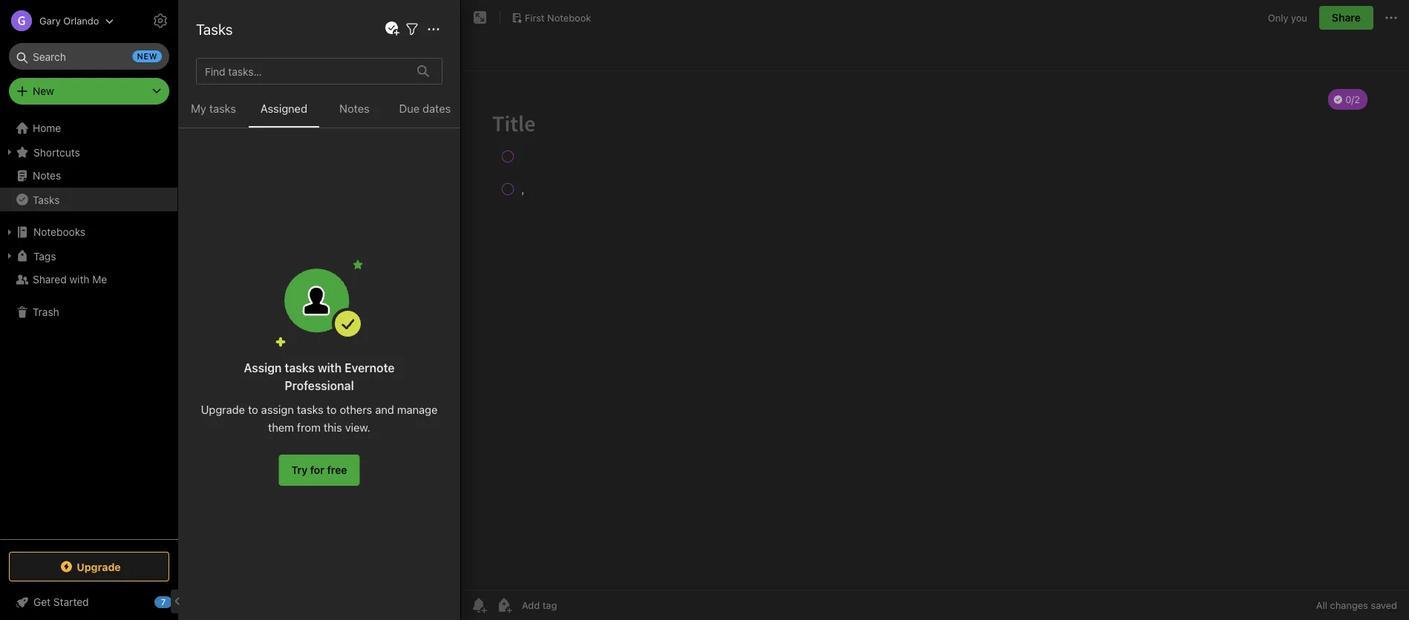 Task type: vqa. For each thing, say whether or not it's contained in the screenshot.
Upgrade related to Upgrade to assign tasks to others and manage them from this view.
yes



Task type: locate. For each thing, give the bounding box(es) containing it.
tasks up 3 notes
[[196, 20, 233, 38]]

0 vertical spatial with
[[69, 274, 90, 286]]

tasks
[[196, 20, 233, 38], [33, 194, 60, 206]]

1 vertical spatial notes
[[340, 102, 370, 115]]

try for free button
[[279, 455, 360, 487]]

notes left due
[[340, 102, 370, 115]]

notes
[[210, 15, 251, 32], [340, 102, 370, 115], [33, 170, 61, 182]]

notebooks
[[33, 226, 85, 238]]

untitled
[[198, 85, 237, 97]]

try
[[292, 465, 308, 477]]

Note Editor text field
[[461, 71, 1410, 591]]

notes down shortcuts
[[33, 170, 61, 182]]

1 horizontal spatial with
[[318, 361, 342, 375]]

my tasks button
[[178, 100, 249, 128]]

1 vertical spatial with
[[318, 361, 342, 375]]

to left the assign
[[248, 403, 258, 416]]

0 horizontal spatial to
[[248, 403, 258, 416]]

started
[[53, 597, 89, 609]]

view.
[[345, 421, 371, 434]]

first notebook
[[525, 12, 591, 23]]

0 horizontal spatial tasks
[[33, 194, 60, 206]]

2 vertical spatial notes
[[33, 170, 61, 182]]

tasks
[[209, 102, 236, 115], [285, 361, 315, 375], [297, 403, 324, 416]]

1 horizontal spatial notes
[[210, 15, 251, 32]]

dates
[[423, 102, 451, 115]]

notebooks link
[[0, 221, 178, 244]]

first
[[525, 12, 545, 23]]

1 vertical spatial upgrade
[[77, 561, 121, 574]]

tree
[[0, 117, 178, 539]]

Help and Learning task checklist field
[[0, 591, 178, 615]]

for
[[310, 465, 325, 477]]

with inside tree
[[69, 274, 90, 286]]

saved
[[1372, 601, 1398, 612]]

7
[[161, 598, 166, 608]]

from
[[297, 421, 321, 434]]

with up professional
[[318, 361, 342, 375]]

tasks down the untitled
[[209, 102, 236, 115]]

add tag image
[[495, 597, 513, 615]]

,
[[198, 101, 201, 113]]

shared with me
[[33, 274, 107, 286]]

0 vertical spatial notes
[[210, 15, 251, 32]]

only you
[[1269, 12, 1308, 23]]

filter tasks image
[[403, 20, 421, 38]]

Find tasks… text field
[[199, 59, 409, 83]]

0 horizontal spatial notes
[[33, 170, 61, 182]]

2 vertical spatial tasks
[[297, 403, 324, 416]]

upgrade up help and learning task checklist field at left bottom
[[77, 561, 121, 574]]

upgrade left the assign
[[201, 403, 245, 416]]

0 vertical spatial upgrade
[[201, 403, 245, 416]]

0 horizontal spatial upgrade
[[77, 561, 121, 574]]

evernote
[[345, 361, 395, 375]]

assigned button
[[249, 100, 319, 128]]

tasks up notebooks
[[33, 194, 60, 206]]

0 vertical spatial tasks
[[209, 102, 236, 115]]

to up this on the left bottom of page
[[327, 403, 337, 416]]

home link
[[0, 117, 178, 140]]

new search field
[[19, 43, 162, 70]]

click to collapse image
[[173, 593, 184, 611]]

1 horizontal spatial tasks
[[196, 20, 233, 38]]

notes up "notes"
[[210, 15, 251, 32]]

upgrade
[[201, 403, 245, 416], [77, 561, 121, 574]]

notebook
[[548, 12, 591, 23]]

tree containing home
[[0, 117, 178, 539]]

3 notes
[[196, 46, 232, 59]]

tasks up "from"
[[297, 403, 324, 416]]

2 horizontal spatial notes
[[340, 102, 370, 115]]

assign
[[244, 361, 282, 375]]

tasks up professional
[[285, 361, 315, 375]]

assign
[[261, 403, 294, 416]]

with left me on the top left of page
[[69, 274, 90, 286]]

all
[[1317, 601, 1328, 612]]

1 vertical spatial tasks
[[33, 194, 60, 206]]

tasks inside assign tasks with evernote professional
[[285, 361, 315, 375]]

only
[[1269, 12, 1289, 23]]

due dates button
[[390, 100, 461, 128]]

0 horizontal spatial with
[[69, 274, 90, 286]]

1 horizontal spatial to
[[327, 403, 337, 416]]

upgrade inside popup button
[[77, 561, 121, 574]]

new
[[137, 52, 157, 61]]

to
[[248, 403, 258, 416], [327, 403, 337, 416]]

orlando
[[63, 15, 99, 26]]

share
[[1332, 12, 1362, 24]]

upgrade for upgrade
[[77, 561, 121, 574]]

upgrade inside upgrade to assign tasks to others and manage them from this view.
[[201, 403, 245, 416]]

and
[[375, 403, 394, 416]]

share button
[[1320, 6, 1374, 30]]

1 horizontal spatial upgrade
[[201, 403, 245, 416]]

notes inside notes "link"
[[33, 170, 61, 182]]

1 vertical spatial tasks
[[285, 361, 315, 375]]

changes
[[1331, 601, 1369, 612]]

others
[[340, 403, 372, 416]]

notes button
[[319, 100, 390, 128]]

tasks inside button
[[209, 102, 236, 115]]

tasks for assign
[[285, 361, 315, 375]]

few
[[205, 120, 220, 130]]

new
[[33, 85, 54, 97]]

ago
[[258, 120, 274, 130]]

tags
[[33, 250, 56, 262]]

you
[[1292, 12, 1308, 23]]

tasks button
[[0, 188, 178, 212]]

with
[[69, 274, 90, 286], [318, 361, 342, 375]]

all changes saved
[[1317, 601, 1398, 612]]



Task type: describe. For each thing, give the bounding box(es) containing it.
this
[[324, 421, 342, 434]]

0 vertical spatial tasks
[[196, 20, 233, 38]]

shortcuts
[[33, 146, 80, 158]]

try for free
[[292, 465, 347, 477]]

due dates
[[399, 102, 451, 115]]

trash link
[[0, 301, 178, 325]]

tags button
[[0, 244, 178, 268]]

shortcuts button
[[0, 140, 178, 164]]

new task image
[[383, 20, 401, 38]]

untitled , a few minutes ago
[[198, 85, 274, 130]]

shared
[[33, 274, 67, 286]]

settings image
[[152, 12, 169, 30]]

get
[[33, 597, 51, 609]]

Search text field
[[19, 43, 159, 70]]

due
[[399, 102, 420, 115]]

shared with me link
[[0, 268, 178, 292]]

get started
[[33, 597, 89, 609]]

my tasks
[[191, 102, 236, 115]]

upgrade button
[[9, 553, 169, 582]]

gary orlando
[[39, 15, 99, 26]]

notes link
[[0, 164, 178, 188]]

upgrade to assign tasks to others and manage them from this view.
[[201, 403, 438, 434]]

them
[[268, 421, 294, 434]]

my
[[191, 102, 206, 115]]

a
[[198, 120, 203, 130]]

1 to from the left
[[248, 403, 258, 416]]

upgrade for upgrade to assign tasks to others and manage them from this view.
[[201, 403, 245, 416]]

minutes
[[223, 120, 256, 130]]

first notebook button
[[507, 7, 597, 28]]

expand tags image
[[4, 250, 16, 262]]

home
[[33, 122, 61, 134]]

me
[[92, 274, 107, 286]]

expand note image
[[472, 9, 489, 27]]

trash
[[33, 306, 59, 319]]

new button
[[9, 78, 169, 105]]

tasks inside upgrade to assign tasks to others and manage them from this view.
[[297, 403, 324, 416]]

expand notebooks image
[[4, 227, 16, 238]]

tasks for my
[[209, 102, 236, 115]]

2 to from the left
[[327, 403, 337, 416]]

3
[[196, 46, 203, 59]]

professional
[[285, 379, 354, 393]]

assign tasks with evernote professional
[[244, 361, 395, 393]]

assigned
[[261, 102, 308, 115]]

with inside assign tasks with evernote professional
[[318, 361, 342, 375]]

add a reminder image
[[470, 597, 488, 615]]

manage
[[397, 403, 438, 416]]

Filter tasks field
[[403, 20, 421, 38]]

note window element
[[461, 0, 1410, 621]]

Account field
[[0, 6, 114, 36]]

free
[[327, 465, 347, 477]]

notes inside notes button
[[340, 102, 370, 115]]

tasks inside button
[[33, 194, 60, 206]]

notes
[[205, 46, 232, 59]]

More actions and view options field
[[421, 20, 443, 38]]

more actions and view options image
[[425, 20, 443, 38]]

gary
[[39, 15, 61, 26]]



